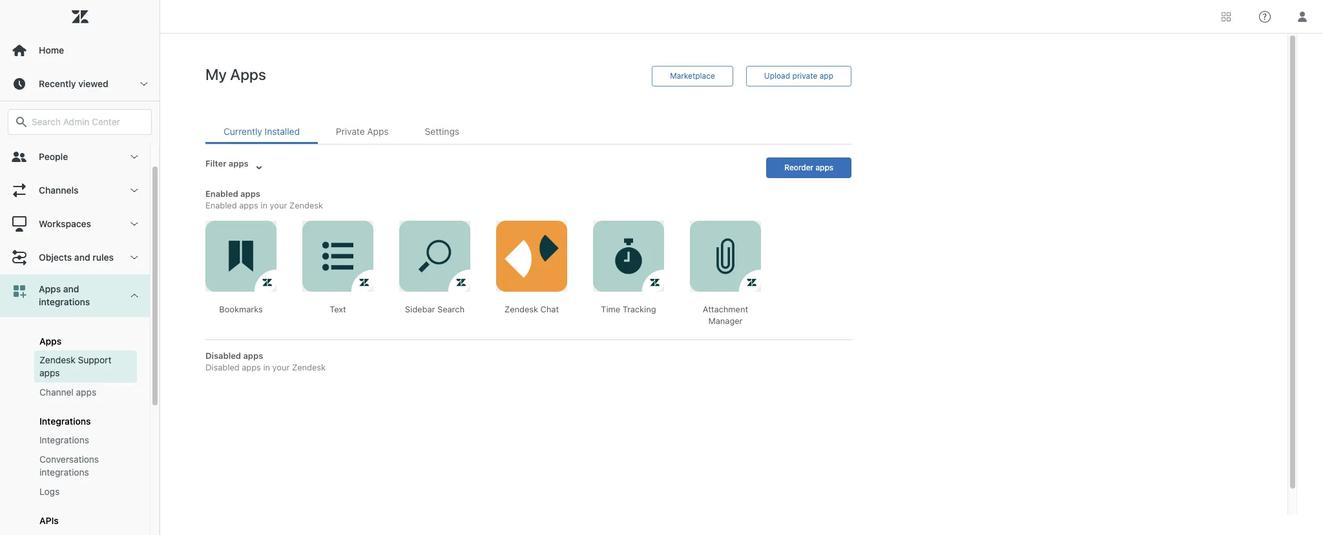 Task type: vqa. For each thing, say whether or not it's contained in the screenshot.
right apps
yes



Task type: describe. For each thing, give the bounding box(es) containing it.
conversations integrations
[[39, 454, 99, 478]]

channel apps
[[39, 387, 96, 398]]

zendesk
[[39, 355, 75, 366]]

apps element
[[39, 336, 61, 347]]

rules
[[93, 252, 114, 263]]

channel
[[39, 387, 74, 398]]

apps and integrations group
[[0, 317, 150, 536]]

home button
[[0, 34, 160, 67]]

and for objects
[[74, 252, 90, 263]]

logs link
[[34, 483, 137, 502]]

primary element
[[0, 0, 160, 536]]

apps and integrations
[[39, 284, 90, 308]]

user menu image
[[1294, 8, 1311, 25]]

integrations link
[[34, 431, 137, 450]]

2 integrations element from the top
[[39, 434, 89, 447]]

people
[[39, 151, 68, 162]]

recently
[[39, 78, 76, 89]]

logs
[[39, 487, 60, 498]]

support
[[78, 355, 111, 366]]

1 integrations element from the top
[[39, 416, 91, 427]]

integrations inside the 'conversations integrations'
[[39, 467, 89, 478]]

apps and integrations button
[[0, 275, 150, 317]]

viewed
[[78, 78, 108, 89]]

workspaces
[[39, 218, 91, 229]]

apps inside "link"
[[76, 387, 96, 398]]

and for apps
[[63, 284, 79, 295]]

tree inside primary element
[[0, 140, 160, 536]]

apps for apps and integrations
[[39, 284, 61, 295]]

channel apps element
[[39, 386, 96, 399]]

integrations for 2nd integrations element from the top of the apps and integrations group
[[39, 435, 89, 446]]

apps for apps element
[[39, 336, 61, 347]]

recently viewed button
[[0, 67, 160, 101]]

logs element
[[39, 486, 60, 499]]

apis element
[[39, 516, 59, 527]]

conversations integrations link
[[34, 450, 137, 483]]

Search Admin Center field
[[32, 116, 143, 128]]

none search field inside primary element
[[1, 109, 158, 135]]



Task type: locate. For each thing, give the bounding box(es) containing it.
0 vertical spatial integrations
[[39, 416, 91, 427]]

1 vertical spatial apps
[[39, 336, 61, 347]]

and left rules
[[74, 252, 90, 263]]

objects and rules button
[[0, 241, 150, 275]]

help image
[[1259, 11, 1271, 22]]

integrations inside apps and integrations dropdown button
[[39, 297, 90, 308]]

apps inside zendesk support apps
[[39, 368, 60, 379]]

zendesk support apps
[[39, 355, 111, 379]]

integrations down conversations
[[39, 467, 89, 478]]

tree item containing apps and integrations
[[0, 275, 150, 536]]

0 vertical spatial integrations element
[[39, 416, 91, 427]]

and down objects and rules dropdown button
[[63, 284, 79, 295]]

1 vertical spatial integrations element
[[39, 434, 89, 447]]

apps inside apps and integrations
[[39, 284, 61, 295]]

1 vertical spatial apps
[[76, 387, 96, 398]]

integrations for 2nd integrations element from the bottom of the apps and integrations group
[[39, 416, 91, 427]]

2 integrations from the top
[[39, 435, 89, 446]]

tree
[[0, 140, 160, 536]]

tree item inside tree
[[0, 275, 150, 536]]

integrations element
[[39, 416, 91, 427], [39, 434, 89, 447]]

channels
[[39, 185, 79, 196]]

zendesk products image
[[1222, 12, 1231, 21]]

1 integrations from the top
[[39, 416, 91, 427]]

conversations
[[39, 454, 99, 465]]

0 vertical spatial apps
[[39, 368, 60, 379]]

and
[[74, 252, 90, 263], [63, 284, 79, 295]]

apps
[[39, 284, 61, 295], [39, 336, 61, 347]]

1 horizontal spatial apps
[[76, 387, 96, 398]]

recently viewed
[[39, 78, 108, 89]]

apps up zendesk
[[39, 336, 61, 347]]

zendesk support apps element
[[39, 354, 132, 380]]

integrations element up conversations
[[39, 434, 89, 447]]

integrations
[[39, 416, 91, 427], [39, 435, 89, 446]]

0 vertical spatial integrations
[[39, 297, 90, 308]]

0 vertical spatial apps
[[39, 284, 61, 295]]

conversations integrations element
[[39, 454, 132, 479]]

apps down objects
[[39, 284, 61, 295]]

zendesk support apps link
[[34, 351, 137, 383]]

and inside apps and integrations
[[63, 284, 79, 295]]

people button
[[0, 140, 150, 174]]

apps inside apps and integrations group
[[39, 336, 61, 347]]

apps down zendesk
[[39, 368, 60, 379]]

objects and rules
[[39, 252, 114, 263]]

objects
[[39, 252, 72, 263]]

workspaces button
[[0, 207, 150, 241]]

integrations
[[39, 297, 90, 308], [39, 467, 89, 478]]

integrations up conversations
[[39, 435, 89, 446]]

apps down zendesk support apps link
[[76, 387, 96, 398]]

integrations up apps element
[[39, 297, 90, 308]]

home
[[39, 45, 64, 56]]

0 vertical spatial and
[[74, 252, 90, 263]]

1 vertical spatial and
[[63, 284, 79, 295]]

None search field
[[1, 109, 158, 135]]

tree containing people
[[0, 140, 160, 536]]

channels button
[[0, 174, 150, 207]]

channel apps link
[[34, 383, 137, 403]]

1 vertical spatial integrations
[[39, 435, 89, 446]]

tree item
[[0, 275, 150, 536]]

0 horizontal spatial apps
[[39, 368, 60, 379]]

integrations up integrations link
[[39, 416, 91, 427]]

1 vertical spatial integrations
[[39, 467, 89, 478]]

integrations element up integrations link
[[39, 416, 91, 427]]

apps
[[39, 368, 60, 379], [76, 387, 96, 398]]

apis
[[39, 516, 59, 527]]



